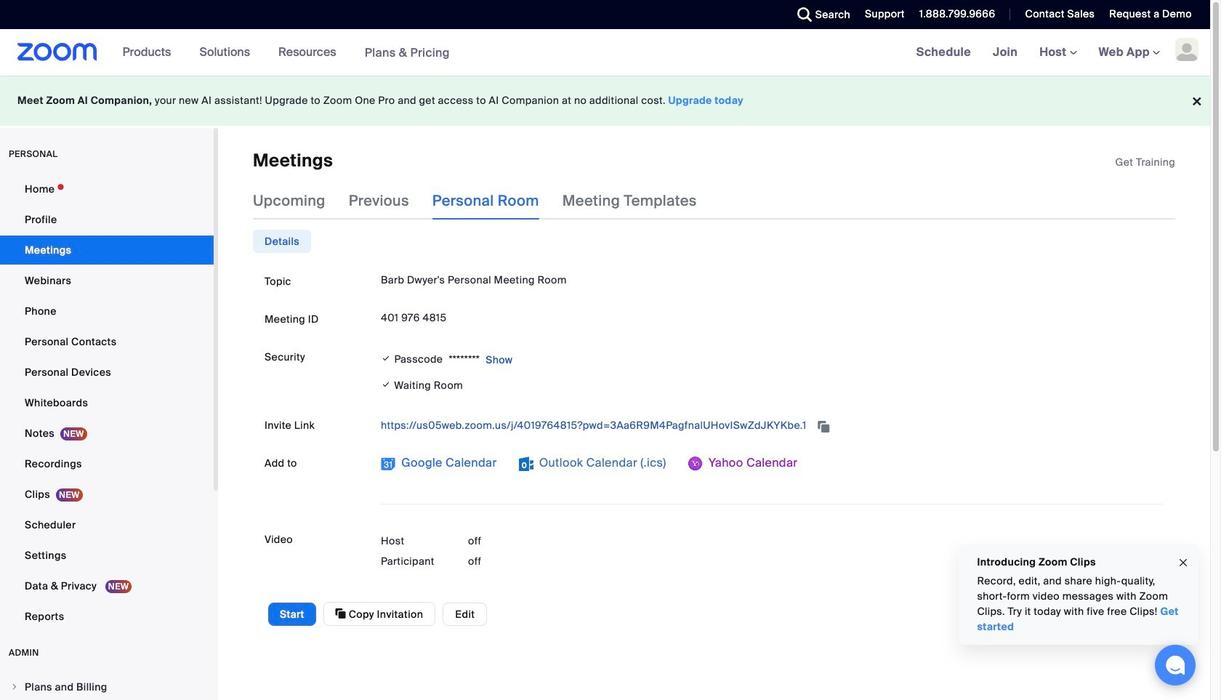 Task type: locate. For each thing, give the bounding box(es) containing it.
add to yahoo calendar image
[[689, 457, 703, 472]]

product information navigation
[[112, 29, 461, 76]]

tab list
[[253, 230, 311, 253]]

footer
[[0, 76, 1211, 126]]

menu item
[[0, 674, 214, 700]]

tab
[[253, 230, 311, 253]]

banner
[[0, 29, 1211, 76]]

add to google calendar image
[[381, 457, 396, 472]]

application
[[1116, 155, 1176, 169], [381, 414, 1165, 437]]

0 vertical spatial checked image
[[381, 351, 392, 366]]

profile picture image
[[1176, 38, 1199, 61]]

checked image
[[381, 351, 392, 366], [381, 378, 392, 393]]

1 vertical spatial checked image
[[381, 378, 392, 393]]

0 vertical spatial application
[[1116, 155, 1176, 169]]



Task type: describe. For each thing, give the bounding box(es) containing it.
1 checked image from the top
[[381, 351, 392, 366]]

1 vertical spatial application
[[381, 414, 1165, 437]]

add to outlook calendar (.ics) image
[[519, 457, 534, 472]]

close image
[[1178, 555, 1190, 571]]

tabs of meeting tab list
[[253, 182, 721, 220]]

2 checked image from the top
[[381, 378, 392, 393]]

open chat image
[[1166, 655, 1186, 676]]

meetings navigation
[[906, 29, 1211, 76]]

zoom logo image
[[17, 43, 97, 61]]

personal menu menu
[[0, 175, 214, 633]]

copy image
[[336, 608, 346, 621]]

right image
[[10, 683, 19, 692]]



Task type: vqa. For each thing, say whether or not it's contained in the screenshot.
Zoom Logo
yes



